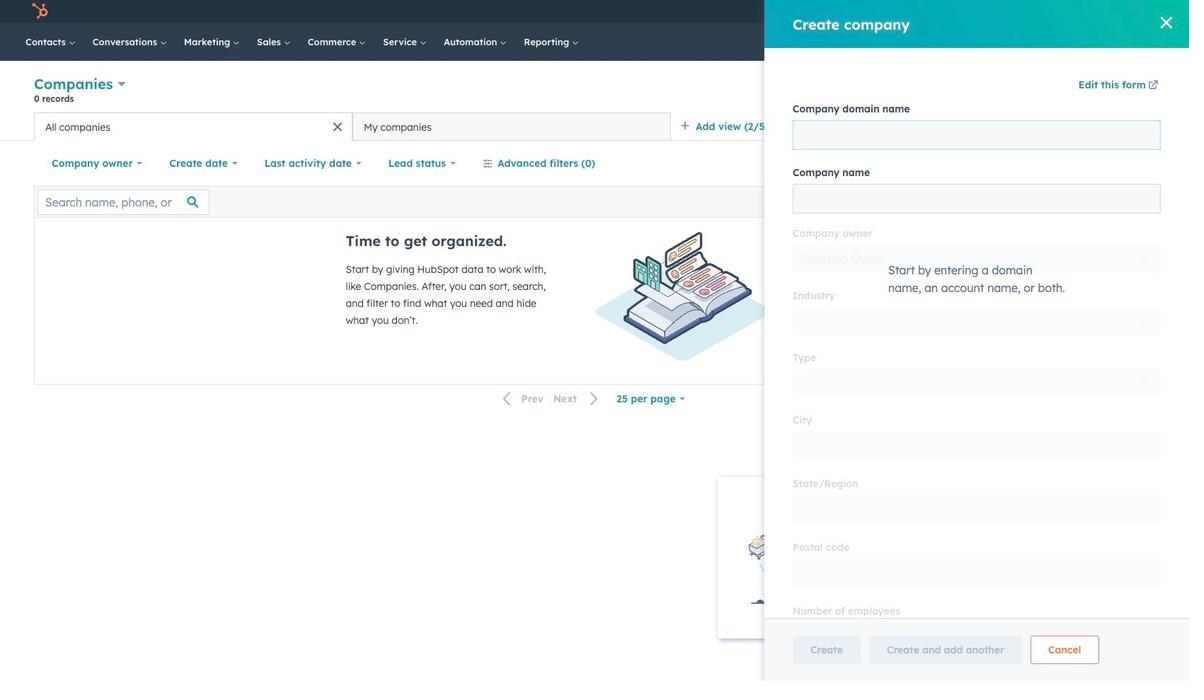 Task type: vqa. For each thing, say whether or not it's contained in the screenshot.
Christina Overa Image
yes



Task type: describe. For each thing, give the bounding box(es) containing it.
Search name, phone, or domain search field
[[38, 189, 210, 215]]

christina overa image
[[1092, 5, 1104, 18]]

marketplaces image
[[985, 6, 997, 19]]



Task type: locate. For each thing, give the bounding box(es) containing it.
pagination navigation
[[495, 390, 608, 409]]

menu
[[881, 0, 1173, 23]]

Search HubSpot search field
[[991, 30, 1140, 54]]

banner
[[34, 73, 1156, 113]]

close image
[[1150, 496, 1161, 507]]



